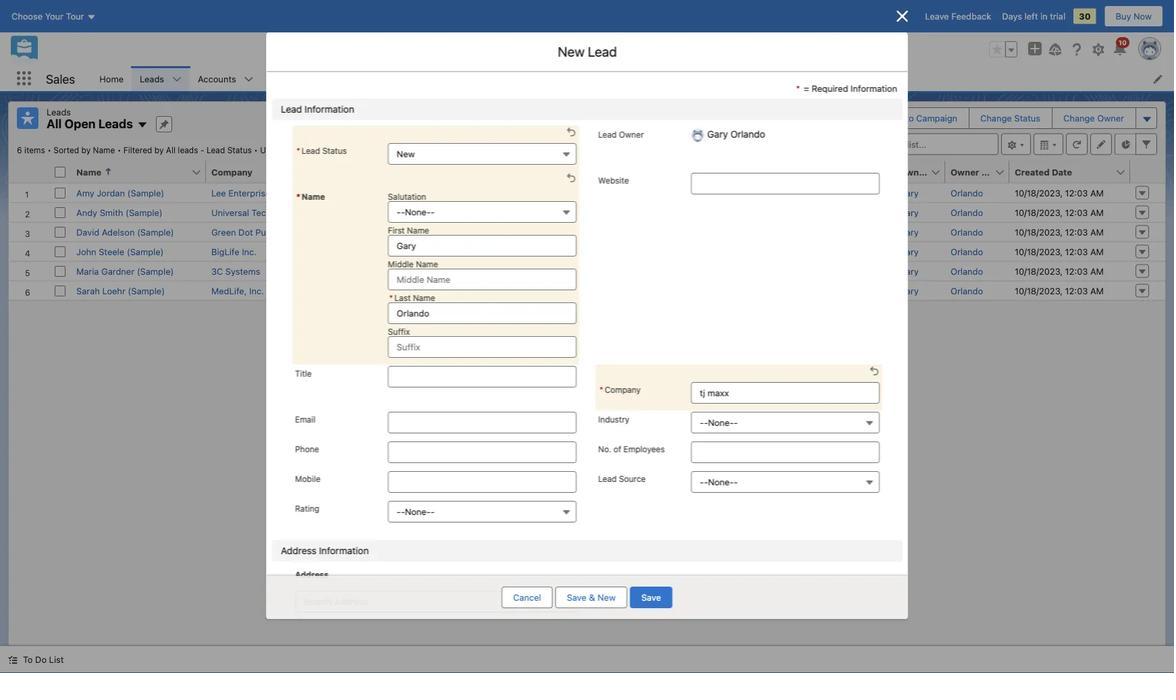 Task type: vqa. For each thing, say whether or not it's contained in the screenshot.
the * related to * Last Name
yes



Task type: describe. For each thing, give the bounding box(es) containing it.
john
[[76, 247, 96, 257]]

vice president
[[338, 207, 397, 217]]

name down middle name
[[413, 293, 435, 303]]

to
[[23, 655, 33, 665]]

in
[[1041, 11, 1048, 21]]

import
[[837, 113, 864, 123]]

2 orlando link from the top
[[951, 207, 983, 217]]

gary for biglife inc.
[[900, 247, 919, 257]]

biglife inc.
[[211, 247, 257, 257]]

company button
[[206, 161, 317, 183]]

address for address information
[[281, 545, 316, 557]]

inc. for biglife inc.
[[242, 247, 257, 257]]

name right first
[[407, 226, 429, 235]]

lead status button
[[823, 161, 880, 183]]

new lead
[[558, 44, 617, 59]]

1 am from the top
[[1091, 188, 1104, 198]]

0 horizontal spatial email
[[295, 415, 315, 424]]

- inside all open leads|leads|list view element
[[201, 146, 204, 155]]

leave feedback link
[[925, 11, 992, 21]]

5 orlando link from the top
[[951, 266, 983, 276]]

amy
[[76, 188, 94, 198]]

=
[[804, 83, 809, 93]]

gary link for universal technologies
[[900, 207, 919, 217]]

owner last name element
[[946, 161, 1028, 183]]

2 by from the left
[[155, 146, 164, 155]]

jordan
[[97, 188, 125, 198]]

change for change status
[[981, 113, 1012, 123]]

accounts
[[198, 74, 236, 84]]

sales
[[46, 71, 75, 86]]

sorted
[[54, 146, 79, 155]]

sarah loehr (sample)
[[76, 286, 165, 296]]

director,
[[338, 227, 373, 237]]

Rating button
[[388, 501, 576, 523]]

buy
[[1116, 11, 1132, 21]]

vp purchasing
[[338, 188, 397, 198]]

president
[[358, 207, 397, 217]]

david adelson (sample)
[[76, 227, 174, 237]]

lead inside button
[[829, 167, 850, 177]]

left
[[1025, 11, 1038, 21]]

purchasing
[[352, 188, 397, 198]]

maria
[[76, 266, 99, 276]]

email button
[[706, 161, 808, 183]]

* name
[[296, 192, 325, 201]]

Website text field
[[691, 173, 880, 195]]

10/18/2023, for massachusetts
[[1015, 266, 1063, 276]]

10/18/2023, 12:03 am for massachusetts
[[1015, 266, 1104, 276]]

12:03 for california
[[1066, 227, 1088, 237]]

administrator
[[370, 286, 425, 296]]

gary link for green dot publishing
[[900, 227, 919, 237]]

to
[[906, 113, 914, 123]]

buy now
[[1116, 11, 1152, 21]]

california
[[503, 227, 542, 237]]

andy smith (sample)
[[76, 207, 163, 217]]

new york
[[503, 286, 542, 296]]

street
[[295, 616, 318, 625]]

buy now button
[[1105, 5, 1164, 27]]

lead source --none--
[[598, 474, 738, 487]]

system administrator
[[338, 286, 425, 296]]

Lead Source button
[[691, 471, 880, 493]]

loehr
[[102, 286, 126, 296]]

Phone text field
[[388, 442, 576, 463]]

6 gary from the top
[[900, 286, 919, 296]]

status up company button
[[227, 146, 252, 155]]

maria gardner (sample)
[[76, 266, 174, 276]]

list containing home
[[91, 66, 1174, 91]]

connecticut for biglife inc.
[[503, 247, 553, 257]]

inc
[[275, 188, 288, 198]]

required
[[812, 83, 848, 93]]

industry
[[598, 415, 629, 424]]

4 10/18/2023, from the top
[[1015, 247, 1063, 257]]

rating
[[295, 504, 319, 513]]

state/province
[[503, 167, 568, 177]]

17
[[295, 146, 304, 155]]

inc. for medlife, inc.
[[249, 286, 264, 296]]

item number element
[[9, 161, 49, 183]]

0 horizontal spatial phone
[[295, 444, 319, 454]]

item number image
[[9, 161, 49, 183]]

green
[[211, 227, 236, 237]]

* for * company
[[599, 385, 603, 394]]

title element
[[332, 161, 506, 183]]

mobile
[[295, 474, 320, 484]]

phone inside button
[[596, 167, 624, 177]]

4 10/18/2023, 12:03 am from the top
[[1015, 247, 1104, 257]]

david
[[76, 227, 99, 237]]

6 items • sorted by name • filtered by all leads - lead status • updated 17 minutes ago
[[17, 146, 353, 155]]

text default image
[[8, 655, 18, 665]]

middle
[[388, 259, 413, 269]]

am for california
[[1091, 227, 1104, 237]]

Email text field
[[388, 412, 576, 434]]

* for * = required information
[[796, 83, 800, 93]]

last for owner
[[982, 167, 1001, 177]]

technologies
[[252, 207, 306, 217]]

* lead status new
[[296, 146, 415, 159]]

days left in trial
[[1002, 11, 1066, 21]]

gary for 3c systems
[[900, 266, 919, 276]]

select list display image
[[1034, 133, 1064, 155]]

leave
[[925, 11, 949, 21]]

owner for lead owner
[[619, 130, 644, 139]]

dot
[[238, 227, 253, 237]]

1 orlando link from the top
[[951, 188, 983, 198]]

Last Name text field
[[388, 303, 576, 324]]

director, information technology
[[338, 227, 471, 237]]

updated
[[260, 146, 293, 155]]

do
[[35, 655, 47, 665]]

campaign
[[917, 113, 958, 123]]

name inside name button
[[76, 167, 101, 177]]

green dot publishing link
[[211, 227, 298, 237]]

leads
[[178, 146, 198, 155]]

0 horizontal spatial leads
[[47, 107, 71, 117]]

1 • from the left
[[47, 146, 51, 155]]

information for director, information technology
[[375, 227, 422, 237]]

owner last name
[[951, 167, 1028, 177]]

medlife, inc. link
[[211, 286, 264, 296]]

1 gary link from the top
[[900, 188, 919, 198]]

lead inside * lead status new
[[301, 146, 320, 155]]

gary link for 3c systems
[[900, 266, 919, 276]]

all open leads grid
[[9, 161, 1166, 301]]

open
[[65, 117, 96, 131]]

home
[[99, 74, 124, 84]]

none- for rating --none--
[[405, 507, 430, 517]]

* for * name
[[296, 192, 300, 201]]

last for *
[[394, 293, 410, 303]]

3c systems
[[211, 266, 260, 276]]

salutation --none--
[[388, 192, 435, 217]]

vp
[[338, 188, 349, 198]]

0 horizontal spatial all
[[47, 117, 62, 131]]

lead owner
[[598, 130, 644, 139]]

cancel button
[[502, 587, 553, 609]]

adelson
[[102, 227, 135, 237]]

lead inside lead source --none--
[[598, 474, 617, 484]]

&
[[589, 593, 595, 603]]

2 • from the left
[[117, 146, 121, 155]]

* last name
[[389, 293, 435, 303]]

lead information
[[281, 104, 354, 115]]

trial
[[1050, 11, 1066, 21]]

No. of Employees text field
[[691, 442, 880, 463]]

am for new york
[[1091, 286, 1104, 296]]



Task type: locate. For each thing, give the bounding box(es) containing it.
3 • from the left
[[254, 146, 258, 155]]

owner inside button
[[951, 167, 980, 177]]

5 10/18/2023, from the top
[[1015, 266, 1063, 276]]

2 horizontal spatial •
[[254, 146, 258, 155]]

5 am from the top
[[1091, 266, 1104, 276]]

0 horizontal spatial last
[[394, 293, 410, 303]]

-
[[201, 146, 204, 155], [397, 207, 401, 217], [401, 207, 405, 217], [430, 207, 435, 217], [700, 418, 704, 428], [704, 418, 708, 428], [734, 418, 738, 428], [700, 477, 704, 487], [704, 477, 708, 487], [734, 477, 738, 487], [397, 507, 401, 517], [401, 507, 405, 517], [430, 507, 435, 517]]

save right &
[[642, 593, 661, 603]]

email element
[[706, 161, 831, 183]]

to do list
[[23, 655, 64, 665]]

cell
[[49, 161, 71, 183], [591, 202, 706, 222], [706, 202, 823, 222], [823, 202, 894, 222], [591, 222, 706, 241], [706, 222, 823, 241], [823, 222, 894, 241], [591, 241, 706, 261], [706, 241, 823, 261], [823, 241, 894, 261], [591, 261, 706, 281], [706, 261, 823, 281], [823, 261, 894, 281], [591, 281, 706, 300], [706, 281, 823, 300], [823, 281, 894, 300]]

10/18/2023, for new york
[[1015, 286, 1063, 296]]

list view controls image
[[1002, 133, 1031, 155]]

accounts list item
[[190, 66, 262, 91]]

(sample) for john steele (sample)
[[127, 247, 164, 257]]

none- for industry --none--
[[708, 418, 734, 428]]

3 orlando link from the top
[[951, 227, 983, 237]]

status inside button
[[852, 167, 880, 177]]

status inside * lead status new
[[322, 146, 347, 155]]

leads
[[140, 74, 164, 84], [47, 107, 71, 117], [98, 117, 133, 131]]

list
[[49, 655, 64, 665]]

cancel
[[513, 593, 541, 603]]

0 horizontal spatial owner
[[619, 130, 644, 139]]

email down title
[[295, 415, 315, 424]]

6 10/18/2023, from the top
[[1015, 286, 1063, 296]]

company
[[211, 167, 253, 177], [605, 385, 641, 394]]

accounts link
[[190, 66, 244, 91]]

0 vertical spatial company
[[211, 167, 253, 177]]

lead
[[588, 44, 617, 59], [281, 104, 302, 115], [598, 130, 617, 139], [207, 146, 225, 155], [301, 146, 320, 155], [829, 167, 850, 177], [598, 474, 617, 484]]

(sample) up 'david adelson (sample)' link
[[126, 207, 163, 217]]

owner for change owner
[[1098, 113, 1125, 123]]

medlife,
[[211, 286, 247, 296]]

items
[[24, 146, 45, 155]]

4 orlando link from the top
[[951, 247, 983, 257]]

1 horizontal spatial company
[[605, 385, 641, 394]]

None text field
[[691, 382, 880, 404]]

medlife, inc.
[[211, 286, 264, 296]]

orlando for 6th orlando link from the top
[[951, 286, 983, 296]]

6
[[17, 146, 22, 155]]

2 horizontal spatial leads
[[140, 74, 164, 84]]

owner up the "phone" button on the top right
[[619, 130, 644, 139]]

save & new
[[567, 593, 616, 603]]

2 10/18/2023, from the top
[[1015, 207, 1063, 217]]

leads link
[[132, 66, 172, 91]]

2 orlando from the top
[[951, 207, 983, 217]]

biglife inc. link
[[211, 247, 257, 257]]

phone down lead owner at the top of page
[[596, 167, 624, 177]]

information down the rating --none--
[[319, 545, 369, 557]]

save for save
[[642, 593, 661, 603]]

2 vertical spatial owner
[[951, 167, 980, 177]]

employees
[[623, 444, 665, 454]]

info@salesforce.com
[[712, 188, 797, 198]]

0 vertical spatial owner
[[1098, 113, 1125, 123]]

(sample) for amy jordan (sample)
[[127, 188, 164, 198]]

am for massachusetts
[[1091, 266, 1104, 276]]

new button
[[785, 108, 825, 128]]

group
[[989, 41, 1018, 57]]

• left filtered
[[117, 146, 121, 155]]

vice
[[338, 207, 356, 217]]

Search All Open Leads list view. search field
[[837, 133, 999, 155]]

list item
[[493, 66, 549, 91]]

phone element
[[591, 161, 715, 183]]

Salutation button
[[388, 201, 576, 223]]

change up list view controls icon
[[981, 113, 1012, 123]]

status up list view controls icon
[[1015, 113, 1041, 123]]

information inside all open leads grid
[[375, 227, 422, 237]]

inc. down systems
[[249, 286, 264, 296]]

universal
[[211, 207, 249, 217]]

orlando for 3rd orlando link from the bottom
[[951, 247, 983, 257]]

1 save from the left
[[567, 593, 587, 603]]

1 10/18/2023, from the top
[[1015, 188, 1063, 198]]

6 orlando from the top
[[951, 286, 983, 296]]

0 vertical spatial last
[[982, 167, 1001, 177]]

orlando for first orlando link
[[951, 188, 983, 198]]

First Name text field
[[388, 235, 576, 257]]

change owner
[[1064, 113, 1125, 123]]

3 gary link from the top
[[900, 227, 919, 237]]

* for * lead status new
[[296, 146, 300, 155]]

save
[[567, 593, 587, 603], [642, 593, 661, 603]]

12:03
[[1066, 188, 1088, 198], [1066, 207, 1088, 217], [1066, 227, 1088, 237], [1066, 247, 1088, 257], [1066, 266, 1088, 276], [1066, 286, 1088, 296]]

(sample) for sarah loehr (sample)
[[128, 286, 165, 296]]

(sample) down name element
[[127, 188, 164, 198]]

inc. down dot
[[242, 247, 257, 257]]

(sample) right 'adelson'
[[137, 227, 174, 237]]

created date
[[1015, 167, 1073, 177]]

1 horizontal spatial leads
[[98, 117, 133, 131]]

minutes
[[306, 146, 336, 155]]

lee
[[211, 188, 226, 198]]

1 gary from the top
[[900, 188, 919, 198]]

* up industry
[[599, 385, 603, 394]]

orlando for 5th orlando link from the top of the all open leads grid
[[951, 266, 983, 276]]

0 vertical spatial email
[[712, 167, 736, 177]]

name element
[[71, 161, 214, 183]]

industry --none--
[[598, 415, 738, 428]]

1 vertical spatial last
[[394, 293, 410, 303]]

last left created
[[982, 167, 1001, 177]]

2 gary link from the top
[[900, 207, 919, 217]]

information for lead information
[[304, 104, 354, 115]]

address down address information
[[295, 570, 328, 579]]

0 horizontal spatial save
[[567, 593, 587, 603]]

(sample) down the david adelson (sample)
[[127, 247, 164, 257]]

* = required information
[[796, 83, 897, 93]]

•
[[47, 146, 51, 155], [117, 146, 121, 155], [254, 146, 258, 155]]

3c
[[211, 266, 223, 276]]

3 12:03 from the top
[[1066, 227, 1088, 237]]

2 connecticut from the top
[[503, 247, 553, 257]]

by right filtered
[[155, 146, 164, 155]]

Industry button
[[691, 412, 880, 434]]

now
[[1134, 11, 1152, 21]]

inverse image
[[895, 8, 911, 24]]

action element
[[1131, 161, 1166, 183]]

to do list button
[[0, 646, 72, 673]]

0 vertical spatial phone
[[596, 167, 624, 177]]

none- inside salutation --none--
[[405, 207, 430, 217]]

universal technologies
[[211, 207, 306, 217]]

biglife
[[211, 247, 239, 257]]

state/province button
[[498, 161, 576, 183]]

1 horizontal spatial last
[[982, 167, 1001, 177]]

company up lee
[[211, 167, 253, 177]]

owner first name element
[[894, 161, 954, 183]]

30
[[1079, 11, 1091, 21]]

1 12:03 from the top
[[1066, 188, 1088, 198]]

1 horizontal spatial by
[[155, 146, 164, 155]]

5 gary from the top
[[900, 266, 919, 276]]

orlando for 4th orlando link from the bottom of the all open leads grid
[[951, 227, 983, 237]]

10/18/2023, 12:03 am for california
[[1015, 227, 1104, 237]]

5 12:03 from the top
[[1066, 266, 1088, 276]]

6 orlando link from the top
[[951, 286, 983, 296]]

change status
[[981, 113, 1041, 123]]

1 vertical spatial address
[[295, 570, 328, 579]]

1 horizontal spatial •
[[117, 146, 121, 155]]

all left open
[[47, 117, 62, 131]]

10/18/2023,
[[1015, 188, 1063, 198], [1015, 207, 1063, 217], [1015, 227, 1063, 237], [1015, 247, 1063, 257], [1015, 266, 1063, 276], [1015, 286, 1063, 296]]

10/18/2023, 12:03 am
[[1015, 188, 1104, 198], [1015, 207, 1104, 217], [1015, 227, 1104, 237], [1015, 247, 1104, 257], [1015, 266, 1104, 276], [1015, 286, 1104, 296]]

name inside owner last name button
[[1003, 167, 1028, 177]]

change for change owner
[[1064, 113, 1095, 123]]

* inside * lead status new
[[296, 146, 300, 155]]

address information
[[281, 545, 369, 557]]

status right "17"
[[322, 146, 347, 155]]

address
[[281, 545, 316, 557], [295, 570, 328, 579]]

0 horizontal spatial by
[[81, 146, 91, 155]]

leave feedback
[[925, 11, 992, 21]]

status inside button
[[1015, 113, 1041, 123]]

leads inside list item
[[140, 74, 164, 84]]

1 horizontal spatial save
[[642, 593, 661, 603]]

6 am from the top
[[1091, 286, 1104, 296]]

name down all open leads
[[93, 146, 115, 155]]

Middle Name text field
[[388, 269, 576, 290]]

10/18/2023, for california
[[1015, 227, 1063, 237]]

all open leads
[[47, 117, 133, 131]]

enterprise,
[[228, 188, 273, 198]]

systems
[[225, 266, 260, 276]]

leads right leads icon
[[47, 107, 71, 117]]

leads image
[[17, 107, 38, 129]]

state/province element
[[498, 161, 599, 183]]

• right items
[[47, 146, 51, 155]]

12:03 for new york
[[1066, 286, 1088, 296]]

Suffix text field
[[388, 336, 576, 358]]

Title text field
[[388, 366, 576, 388]]

5 10/18/2023, 12:03 am from the top
[[1015, 266, 1104, 276]]

4 gary link from the top
[[900, 247, 919, 257]]

none- for salutation --none--
[[405, 207, 430, 217]]

company element
[[206, 161, 332, 183]]

0 vertical spatial address
[[281, 545, 316, 557]]

information down 'president'
[[375, 227, 422, 237]]

middle name
[[388, 259, 438, 269]]

owner down the search all open leads list view. search field
[[951, 167, 980, 177]]

* right inc
[[296, 192, 300, 201]]

gary for universal technologies
[[900, 207, 919, 217]]

1 10/18/2023, 12:03 am from the top
[[1015, 188, 1104, 198]]

none- inside lead source --none--
[[708, 477, 734, 487]]

10/18/2023, 12:03 am for connecticut
[[1015, 207, 1104, 217]]

inc.
[[242, 247, 257, 257], [249, 286, 264, 296]]

save left &
[[567, 593, 587, 603]]

website
[[598, 176, 629, 185]]

12:03 for massachusetts
[[1066, 266, 1088, 276]]

6 10/18/2023, 12:03 am from the top
[[1015, 286, 1104, 296]]

name left vp on the top
[[301, 192, 325, 201]]

green dot publishing
[[211, 227, 298, 237]]

owner inside "button"
[[1098, 113, 1125, 123]]

created
[[1015, 167, 1050, 177]]

1 horizontal spatial phone
[[596, 167, 624, 177]]

andy smith (sample) link
[[76, 207, 163, 217]]

1 change from the left
[[981, 113, 1012, 123]]

* left =
[[796, 83, 800, 93]]

first
[[388, 226, 405, 235]]

4 orlando from the top
[[951, 247, 983, 257]]

1 vertical spatial owner
[[619, 130, 644, 139]]

york
[[524, 286, 542, 296]]

10/18/2023, 12:03 am for new york
[[1015, 286, 1104, 296]]

created date element
[[1010, 161, 1139, 183]]

1 connecticut from the top
[[503, 207, 553, 217]]

(sample) for andy smith (sample)
[[126, 207, 163, 217]]

change up created date element
[[1064, 113, 1095, 123]]

no.
[[598, 444, 611, 454]]

0 vertical spatial inc.
[[242, 247, 257, 257]]

connecticut up california at the left top of the page
[[503, 207, 553, 217]]

5 orlando from the top
[[951, 266, 983, 276]]

am for connecticut
[[1091, 207, 1104, 217]]

massachusetts
[[503, 266, 565, 276]]

gary for green dot publishing
[[900, 227, 919, 237]]

1 vertical spatial email
[[295, 415, 315, 424]]

lead status element
[[823, 161, 894, 183]]

address for address
[[295, 570, 328, 579]]

12:03 for connecticut
[[1066, 207, 1088, 217]]

connecticut down california at the left top of the page
[[503, 247, 553, 257]]

company inside company button
[[211, 167, 253, 177]]

1 horizontal spatial all
[[166, 146, 176, 155]]

2 horizontal spatial owner
[[1098, 113, 1125, 123]]

Mobile text field
[[388, 471, 576, 493]]

last inside button
[[982, 167, 1001, 177]]

3 am from the top
[[1091, 227, 1104, 237]]

none- inside industry --none--
[[708, 418, 734, 428]]

leads right home link
[[140, 74, 164, 84]]

information for address information
[[319, 545, 369, 557]]

gary link for biglife inc.
[[900, 247, 919, 257]]

owner up created date element
[[1098, 113, 1125, 123]]

none- inside the rating --none--
[[405, 507, 430, 517]]

3 gary from the top
[[900, 227, 919, 237]]

all open leads|leads|list view element
[[8, 101, 1166, 646]]

* right updated
[[296, 146, 300, 155]]

sarah
[[76, 286, 100, 296]]

2 gary from the top
[[900, 207, 919, 217]]

4 gary from the top
[[900, 247, 919, 257]]

last down middle
[[394, 293, 410, 303]]

add to campaign
[[887, 113, 958, 123]]

2 save from the left
[[642, 593, 661, 603]]

system
[[338, 286, 368, 296]]

none-
[[405, 207, 430, 217], [708, 418, 734, 428], [708, 477, 734, 487], [405, 507, 430, 517]]

gardner
[[101, 266, 134, 276]]

2 10/18/2023, 12:03 am from the top
[[1015, 207, 1104, 217]]

all left leads
[[166, 146, 176, 155]]

0 horizontal spatial company
[[211, 167, 253, 177]]

orlando link
[[951, 188, 983, 198], [951, 207, 983, 217], [951, 227, 983, 237], [951, 247, 983, 257], [951, 266, 983, 276], [951, 286, 983, 296]]

import button
[[827, 108, 875, 128]]

information up minutes
[[304, 104, 354, 115]]

4 12:03 from the top
[[1066, 247, 1088, 257]]

all open leads status
[[17, 146, 260, 155]]

sarah loehr (sample) link
[[76, 286, 165, 296]]

1 by from the left
[[81, 146, 91, 155]]

2 am from the top
[[1091, 207, 1104, 217]]

save & new button
[[556, 587, 627, 609]]

phone up mobile
[[295, 444, 319, 454]]

status
[[1015, 113, 1041, 123], [227, 146, 252, 155], [322, 146, 347, 155], [852, 167, 880, 177]]

1 vertical spatial inc.
[[249, 286, 264, 296]]

maria gardner (sample) link
[[76, 266, 174, 276]]

connecticut for universal technologies
[[503, 207, 553, 217]]

name right middle
[[416, 259, 438, 269]]

6 12:03 from the top
[[1066, 286, 1088, 296]]

home link
[[91, 66, 132, 91]]

david adelson (sample) link
[[76, 227, 174, 237]]

none search field inside all open leads|leads|list view element
[[837, 133, 999, 155]]

0 vertical spatial connecticut
[[503, 207, 553, 217]]

1 vertical spatial all
[[166, 146, 176, 155]]

3 orlando from the top
[[951, 227, 983, 237]]

1 orlando from the top
[[951, 188, 983, 198]]

john steele (sample)
[[76, 247, 164, 257]]

status down import button
[[852, 167, 880, 177]]

1 vertical spatial connecticut
[[503, 247, 553, 257]]

3 10/18/2023, from the top
[[1015, 227, 1063, 237]]

orlando for 5th orlando link from the bottom of the all open leads grid
[[951, 207, 983, 217]]

leads list item
[[132, 66, 190, 91]]

(sample) down maria gardner (sample)
[[128, 286, 165, 296]]

address down the rating
[[281, 545, 316, 557]]

info@salesforce.com link
[[712, 188, 797, 198]]

1 horizontal spatial owner
[[951, 167, 980, 177]]

5 gary link from the top
[[900, 266, 919, 276]]

• left updated
[[254, 146, 258, 155]]

list
[[91, 66, 1174, 91]]

0 horizontal spatial •
[[47, 146, 51, 155]]

company up industry
[[605, 385, 641, 394]]

2 change from the left
[[1064, 113, 1095, 123]]

suffix
[[388, 327, 410, 336]]

save button
[[630, 587, 673, 609]]

1 vertical spatial phone
[[295, 444, 319, 454]]

6 gary link from the top
[[900, 286, 919, 296]]

name down list view controls icon
[[1003, 167, 1028, 177]]

3 10/18/2023, 12:03 am from the top
[[1015, 227, 1104, 237]]

* up the suffix
[[389, 293, 393, 303]]

Lead Status, New button
[[388, 143, 576, 165]]

1 horizontal spatial change
[[1064, 113, 1095, 123]]

universal technologies link
[[211, 207, 306, 217]]

leads up filtered
[[98, 117, 133, 131]]

email up info@salesforce.com
[[712, 167, 736, 177]]

created date button
[[1010, 161, 1116, 183]]

change inside button
[[981, 113, 1012, 123]]

email inside button
[[712, 167, 736, 177]]

save for save & new
[[567, 593, 587, 603]]

change inside "button"
[[1064, 113, 1095, 123]]

3c systems link
[[211, 266, 260, 276]]

1 vertical spatial company
[[605, 385, 641, 394]]

by right sorted
[[81, 146, 91, 155]]

0 vertical spatial all
[[47, 117, 62, 131]]

name up amy
[[76, 167, 101, 177]]

first name
[[388, 226, 429, 235]]

None search field
[[837, 133, 999, 155]]

information up add
[[851, 83, 897, 93]]

10/18/2023, for connecticut
[[1015, 207, 1063, 217]]

2 12:03 from the top
[[1066, 207, 1088, 217]]

(sample) for david adelson (sample)
[[137, 227, 174, 237]]

4 am from the top
[[1091, 247, 1104, 257]]

action image
[[1131, 161, 1166, 183]]

rating --none--
[[295, 504, 435, 517]]

(sample) for maria gardner (sample)
[[137, 266, 174, 276]]

0 horizontal spatial change
[[981, 113, 1012, 123]]

1 horizontal spatial email
[[712, 167, 736, 177]]

last
[[982, 167, 1001, 177], [394, 293, 410, 303]]

new inside * lead status new
[[397, 149, 415, 159]]

(sample) right 'gardner'
[[137, 266, 174, 276]]

* for * last name
[[389, 293, 393, 303]]

new
[[558, 44, 585, 59], [796, 113, 814, 123], [397, 149, 415, 159], [829, 188, 847, 198], [503, 286, 521, 296], [598, 593, 616, 603]]

john steele (sample) link
[[76, 247, 164, 257]]

of
[[613, 444, 621, 454]]



